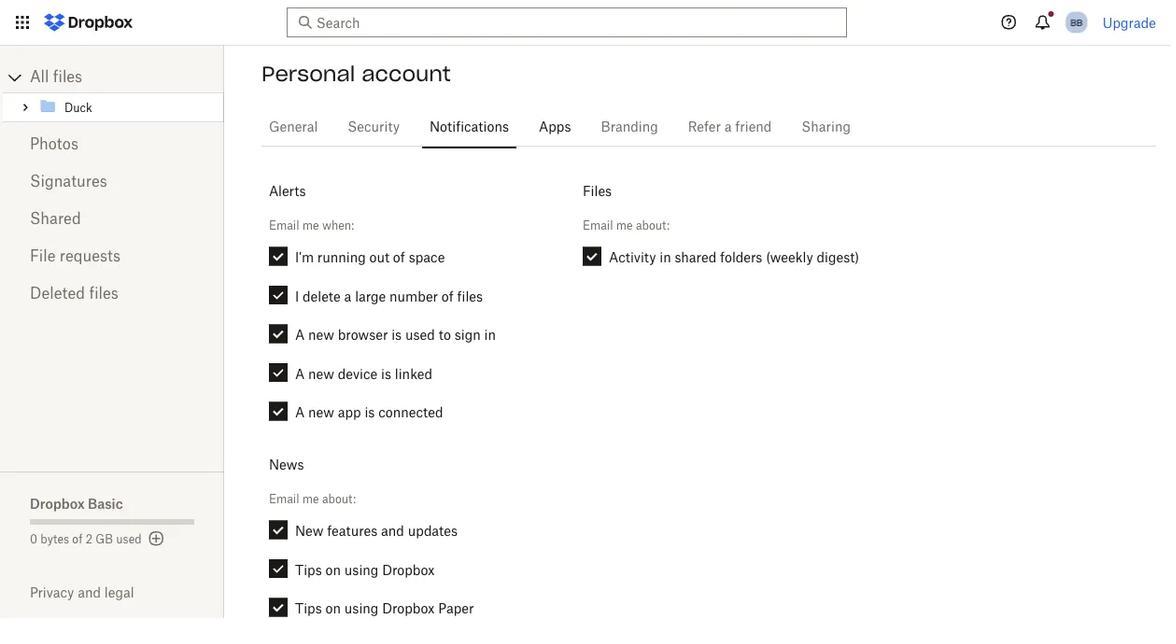 Task type: locate. For each thing, give the bounding box(es) containing it.
browser
[[338, 327, 388, 343]]

1 new from the top
[[308, 327, 334, 343]]

0 vertical spatial and
[[381, 523, 404, 539]]

dropbox basic
[[30, 495, 123, 511]]

email me about : up new
[[269, 492, 356, 506]]

1 using from the top
[[344, 562, 379, 578]]

0 vertical spatial is
[[391, 327, 402, 343]]

tips down new
[[295, 562, 322, 578]]

1 horizontal spatial used
[[405, 327, 435, 343]]

dropbox up tips on using dropbox paper
[[382, 562, 435, 578]]

a
[[295, 327, 305, 343], [295, 366, 305, 382], [295, 404, 305, 420]]

1 vertical spatial in
[[484, 327, 496, 343]]

app
[[338, 404, 361, 420]]

email me about : for news
[[269, 492, 356, 506]]

of right number in the left top of the page
[[442, 288, 454, 304]]

email me when :
[[269, 218, 354, 232]]

1 horizontal spatial and
[[381, 523, 404, 539]]

1 vertical spatial of
[[442, 288, 454, 304]]

2 horizontal spatial of
[[442, 288, 454, 304]]

using down features on the bottom of page
[[344, 562, 379, 578]]

0
[[30, 534, 37, 545]]

on down the tips on using dropbox
[[325, 601, 341, 617]]

all files tree
[[3, 63, 224, 122]]

personal
[[261, 61, 355, 87]]

upgrade link
[[1103, 14, 1156, 30]]

1 vertical spatial used
[[116, 534, 142, 545]]

new features and updates
[[295, 523, 458, 539]]

folders
[[720, 249, 762, 265]]

of left 2
[[72, 534, 83, 545]]

0 vertical spatial tips
[[295, 562, 322, 578]]

running
[[317, 249, 366, 265]]

and left the updates at the bottom left of the page
[[381, 523, 404, 539]]

dropbox up the bytes
[[30, 495, 85, 511]]

a left "app"
[[295, 404, 305, 420]]

: for news
[[353, 492, 356, 506]]

on
[[325, 562, 341, 578], [325, 601, 341, 617]]

tips for tips on using dropbox paper
[[295, 601, 322, 617]]

1 horizontal spatial files
[[89, 287, 118, 302]]

0 vertical spatial a
[[724, 120, 732, 134]]

0 horizontal spatial and
[[78, 585, 101, 601]]

1 vertical spatial on
[[325, 601, 341, 617]]

a left large
[[344, 288, 351, 304]]

signatures link
[[30, 163, 194, 201]]

personal account
[[261, 61, 451, 87]]

me up new
[[302, 492, 319, 506]]

1 horizontal spatial about
[[636, 218, 667, 232]]

1 vertical spatial about
[[322, 492, 353, 506]]

bb
[[1070, 16, 1083, 28]]

0 vertical spatial used
[[405, 327, 435, 343]]

used left to
[[405, 327, 435, 343]]

in right sign
[[484, 327, 496, 343]]

of right out
[[393, 249, 405, 265]]

email down alerts
[[269, 218, 299, 232]]

0 vertical spatial on
[[325, 562, 341, 578]]

0 vertical spatial dropbox
[[30, 495, 85, 511]]

email me about :
[[583, 218, 670, 232], [269, 492, 356, 506]]

3 a from the top
[[295, 404, 305, 420]]

files
[[583, 183, 612, 198]]

0 vertical spatial in
[[660, 249, 671, 265]]

branding tab
[[594, 105, 666, 149]]

about up features on the bottom of page
[[322, 492, 353, 506]]

1 vertical spatial is
[[381, 366, 391, 382]]

2 vertical spatial new
[[308, 404, 334, 420]]

branding
[[601, 120, 658, 134]]

1 vertical spatial using
[[344, 601, 379, 617]]

alerts group
[[261, 247, 560, 441]]

email down news
[[269, 492, 299, 506]]

2 tips from the top
[[295, 601, 322, 617]]

is for connected
[[365, 404, 375, 420]]

privacy and legal
[[30, 585, 134, 601]]

me up activity
[[616, 218, 633, 232]]

2 a from the top
[[295, 366, 305, 382]]

new down delete
[[308, 327, 334, 343]]

1 vertical spatial tips
[[295, 601, 322, 617]]

2 vertical spatial a
[[295, 404, 305, 420]]

files inside deleted files link
[[89, 287, 118, 302]]

0 vertical spatial using
[[344, 562, 379, 578]]

when
[[322, 218, 351, 232]]

about up activity
[[636, 218, 667, 232]]

alerts
[[269, 183, 306, 198]]

new for app
[[308, 404, 334, 420]]

1 vertical spatial a
[[344, 288, 351, 304]]

a for a new browser is used to sign in
[[295, 327, 305, 343]]

tab list
[[261, 102, 1156, 149]]

activity in shared folders (weekly digest)
[[609, 249, 859, 265]]

1 a from the top
[[295, 327, 305, 343]]

2 horizontal spatial files
[[457, 288, 483, 304]]

2 vertical spatial dropbox
[[382, 601, 435, 617]]

bb button
[[1062, 7, 1091, 37]]

friend
[[735, 120, 772, 134]]

files down file requests link
[[89, 287, 118, 302]]

2 new from the top
[[308, 366, 334, 382]]

is right browser
[[391, 327, 402, 343]]

apps
[[539, 120, 571, 134]]

sign
[[454, 327, 481, 343]]

using for tips on using dropbox paper
[[344, 601, 379, 617]]

sharing
[[802, 120, 851, 134]]

requests
[[60, 249, 121, 264]]

is for linked
[[381, 366, 391, 382]]

0 horizontal spatial a
[[344, 288, 351, 304]]

2 vertical spatial is
[[365, 404, 375, 420]]

notifications
[[430, 120, 509, 134]]

in inside alerts group
[[484, 327, 496, 343]]

0 vertical spatial email me about :
[[583, 218, 670, 232]]

in
[[660, 249, 671, 265], [484, 327, 496, 343]]

0 horizontal spatial about
[[322, 492, 353, 506]]

and left "legal"
[[78, 585, 101, 601]]

is
[[391, 327, 402, 343], [381, 366, 391, 382], [365, 404, 375, 420]]

1 vertical spatial a
[[295, 366, 305, 382]]

dropbox left paper
[[382, 601, 435, 617]]

device
[[338, 366, 378, 382]]

1 vertical spatial new
[[308, 366, 334, 382]]

delete
[[303, 288, 341, 304]]

0 vertical spatial a
[[295, 327, 305, 343]]

email me about : up activity
[[583, 218, 670, 232]]

using down the tips on using dropbox
[[344, 601, 379, 617]]

new left "app"
[[308, 404, 334, 420]]

activity
[[609, 249, 656, 265]]

1 on from the top
[[325, 562, 341, 578]]

: for alerts
[[351, 218, 354, 232]]

about
[[636, 218, 667, 232], [322, 492, 353, 506]]

new
[[308, 327, 334, 343], [308, 366, 334, 382], [308, 404, 334, 420]]

is left the linked
[[381, 366, 391, 382]]

me
[[302, 218, 319, 232], [616, 218, 633, 232], [302, 492, 319, 506]]

dropbox
[[30, 495, 85, 511], [382, 562, 435, 578], [382, 601, 435, 617]]

0 horizontal spatial email me about :
[[269, 492, 356, 506]]

1 vertical spatial email me about :
[[269, 492, 356, 506]]

email for alerts
[[269, 218, 299, 232]]

1 vertical spatial dropbox
[[382, 562, 435, 578]]

and
[[381, 523, 404, 539], [78, 585, 101, 601]]

:
[[351, 218, 354, 232], [667, 218, 670, 232], [353, 492, 356, 506]]

security
[[348, 120, 400, 134]]

2 using from the top
[[344, 601, 379, 617]]

me left the when on the top of page
[[302, 218, 319, 232]]

news
[[269, 456, 304, 472]]

of
[[393, 249, 405, 265], [442, 288, 454, 304], [72, 534, 83, 545]]

a new app is connected
[[295, 404, 443, 420]]

0 vertical spatial new
[[308, 327, 334, 343]]

1 horizontal spatial in
[[660, 249, 671, 265]]

deleted files
[[30, 287, 118, 302]]

files right all
[[53, 70, 82, 85]]

used right gb
[[116, 534, 142, 545]]

tips
[[295, 562, 322, 578], [295, 601, 322, 617]]

shared
[[30, 212, 81, 227]]

3 new from the top
[[308, 404, 334, 420]]

on down features on the bottom of page
[[325, 562, 341, 578]]

(weekly
[[766, 249, 813, 265]]

1 horizontal spatial a
[[724, 120, 732, 134]]

files inside all files link
[[53, 70, 82, 85]]

: up features on the bottom of page
[[353, 492, 356, 506]]

new for browser
[[308, 327, 334, 343]]

a
[[724, 120, 732, 134], [344, 288, 351, 304]]

new for device
[[308, 366, 334, 382]]

a new browser is used to sign in
[[295, 327, 496, 343]]

1 horizontal spatial of
[[393, 249, 405, 265]]

in left shared
[[660, 249, 671, 265]]

privacy
[[30, 585, 74, 601]]

: up running at the left top of the page
[[351, 218, 354, 232]]

security tab
[[340, 105, 407, 149]]

0 horizontal spatial in
[[484, 327, 496, 343]]

files
[[53, 70, 82, 85], [89, 287, 118, 302], [457, 288, 483, 304]]

1 vertical spatial and
[[78, 585, 101, 601]]

email
[[269, 218, 299, 232], [583, 218, 613, 232], [269, 492, 299, 506]]

tips down the tips on using dropbox
[[295, 601, 322, 617]]

new left device
[[308, 366, 334, 382]]

a right refer
[[724, 120, 732, 134]]

a left device
[[295, 366, 305, 382]]

0 horizontal spatial of
[[72, 534, 83, 545]]

a inside "tab"
[[724, 120, 732, 134]]

0 bytes of 2 gb used
[[30, 534, 142, 545]]

: up activity in shared folders (weekly digest)
[[667, 218, 670, 232]]

account
[[362, 61, 451, 87]]

upgrade
[[1103, 14, 1156, 30]]

a down i at the top of page
[[295, 327, 305, 343]]

paper
[[438, 601, 474, 617]]

email me about : for files
[[583, 218, 670, 232]]

used
[[405, 327, 435, 343], [116, 534, 142, 545]]

get more space image
[[145, 528, 168, 550]]

1 horizontal spatial email me about :
[[583, 218, 670, 232]]

using
[[344, 562, 379, 578], [344, 601, 379, 617]]

2 on from the top
[[325, 601, 341, 617]]

0 vertical spatial about
[[636, 218, 667, 232]]

0 horizontal spatial files
[[53, 70, 82, 85]]

email down files
[[583, 218, 613, 232]]

files up sign
[[457, 288, 483, 304]]

1 tips from the top
[[295, 562, 322, 578]]

is right "app"
[[365, 404, 375, 420]]

a for a new app is connected
[[295, 404, 305, 420]]

file requests link
[[30, 238, 194, 276]]

dropbox for tips on using dropbox
[[382, 562, 435, 578]]



Task type: vqa. For each thing, say whether or not it's contained in the screenshot.
the top have
no



Task type: describe. For each thing, give the bounding box(es) containing it.
files inside alerts group
[[457, 288, 483, 304]]

used inside alerts group
[[405, 327, 435, 343]]

: for files
[[667, 218, 670, 232]]

tab list containing general
[[261, 102, 1156, 149]]

email for news
[[269, 492, 299, 506]]

about for files
[[636, 218, 667, 232]]

is for used
[[391, 327, 402, 343]]

on for tips on using dropbox
[[325, 562, 341, 578]]

dropbox for tips on using dropbox paper
[[382, 601, 435, 617]]

features
[[327, 523, 378, 539]]

deleted
[[30, 287, 85, 302]]

a inside group
[[344, 288, 351, 304]]

on for tips on using dropbox paper
[[325, 601, 341, 617]]

all
[[30, 70, 49, 85]]

a for a new device is linked
[[295, 366, 305, 382]]

me for news
[[302, 492, 319, 506]]

i'm
[[295, 249, 314, 265]]

connected
[[378, 404, 443, 420]]

0 horizontal spatial used
[[116, 534, 142, 545]]

general tab
[[261, 105, 325, 149]]

to
[[439, 327, 451, 343]]

files for deleted files
[[89, 287, 118, 302]]

using for tips on using dropbox
[[344, 562, 379, 578]]

bytes
[[40, 534, 69, 545]]

0 vertical spatial of
[[393, 249, 405, 265]]

sharing tab
[[794, 105, 858, 149]]

email for files
[[583, 218, 613, 232]]

new
[[295, 523, 324, 539]]

space
[[409, 249, 445, 265]]

refer a friend tab
[[681, 105, 779, 149]]

Search text field
[[316, 12, 812, 33]]

a new device is linked
[[295, 366, 432, 382]]

number
[[389, 288, 438, 304]]

refer
[[688, 120, 721, 134]]

duck link
[[38, 96, 220, 119]]

shared link
[[30, 201, 194, 238]]

refer a friend
[[688, 120, 772, 134]]

news group
[[261, 521, 560, 619]]

file
[[30, 249, 56, 264]]

gb
[[96, 534, 113, 545]]

updates
[[408, 523, 458, 539]]

file requests
[[30, 249, 121, 264]]

i'm running out of space
[[295, 249, 445, 265]]

out
[[369, 249, 390, 265]]

shared
[[675, 249, 717, 265]]

large
[[355, 288, 386, 304]]

dropbox logo - go to the homepage image
[[37, 7, 139, 37]]

deleted files link
[[30, 276, 194, 313]]

privacy and legal link
[[30, 585, 224, 601]]

tips for tips on using dropbox
[[295, 562, 322, 578]]

2
[[86, 534, 93, 545]]

duck
[[64, 103, 92, 114]]

me for files
[[616, 218, 633, 232]]

i
[[295, 288, 299, 304]]

notifications tab
[[422, 105, 516, 149]]

digest)
[[817, 249, 859, 265]]

apps tab
[[531, 105, 579, 149]]

legal
[[104, 585, 134, 601]]

basic
[[88, 495, 123, 511]]

me for alerts
[[302, 218, 319, 232]]

global header element
[[0, 0, 1171, 46]]

files for all files
[[53, 70, 82, 85]]

and inside news group
[[381, 523, 404, 539]]

photos link
[[30, 126, 194, 163]]

signatures
[[30, 175, 107, 190]]

all files link
[[30, 63, 224, 92]]

photos
[[30, 137, 78, 152]]

about for news
[[322, 492, 353, 506]]

all files
[[30, 70, 82, 85]]

tips on using dropbox paper
[[295, 601, 474, 617]]

2 vertical spatial of
[[72, 534, 83, 545]]

i delete a large number of files
[[295, 288, 483, 304]]

tips on using dropbox
[[295, 562, 435, 578]]

linked
[[395, 366, 432, 382]]

general
[[269, 120, 318, 134]]



